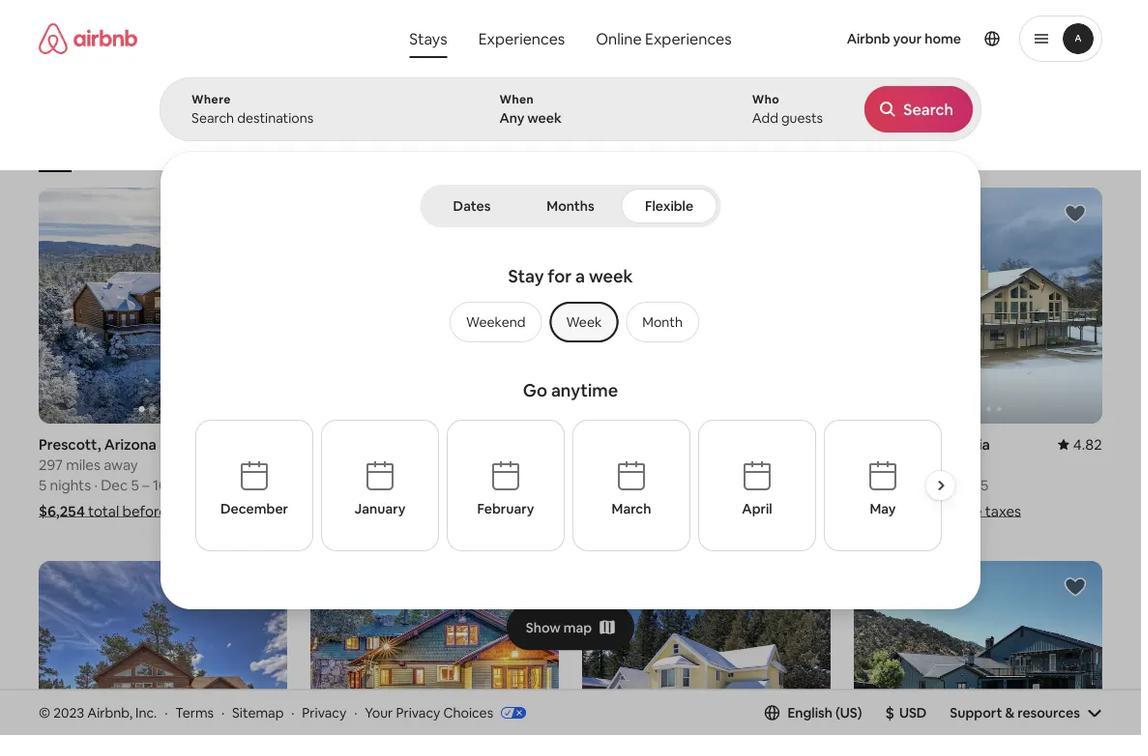 Task type: vqa. For each thing, say whether or not it's contained in the screenshot.
website in the left bottom of the page
no



Task type: locate. For each thing, give the bounding box(es) containing it.
nights
[[50, 476, 91, 495], [322, 476, 363, 495], [594, 476, 635, 495], [865, 476, 907, 495]]

total
[[946, 127, 972, 142], [88, 502, 119, 521], [358, 502, 389, 521], [629, 502, 660, 521], [903, 502, 934, 521]]

2 10 from the left
[[424, 476, 439, 495]]

2 – from the left
[[414, 476, 421, 495]]

0 vertical spatial week
[[528, 109, 562, 127]]

$1,036
[[582, 502, 626, 521]]

total inside williams, arizona near elk ridge ski area 5 nights · jan 7 – 12 $1,036 total before taxes
[[629, 502, 660, 521]]

terms link
[[175, 704, 214, 721]]

total inside "orderville, utah 400 miles away 5 nights · dec 5 – 10 $1,969 total before taxes"
[[358, 502, 389, 521]]

0 horizontal spatial dec
[[101, 476, 128, 495]]

10 left december button
[[153, 476, 167, 495]]

guests
[[782, 109, 823, 127]]

months button
[[524, 189, 618, 223]]

(us)
[[836, 704, 862, 722]]

nights up may
[[865, 476, 907, 495]]

experiences button
[[463, 19, 581, 58]]

total down jan at right
[[629, 502, 660, 521]]

–
[[142, 476, 149, 495], [414, 476, 421, 495], [683, 476, 690, 495], [965, 476, 972, 495]]

1 vertical spatial week
[[589, 265, 633, 288]]

dec
[[101, 476, 128, 495], [373, 476, 400, 495], [916, 476, 943, 495]]

taxes down 15
[[986, 502, 1022, 521]]

0 horizontal spatial 10
[[153, 476, 167, 495]]

stay
[[508, 265, 544, 288]]

tab list inside stays "tab panel"
[[424, 185, 717, 227]]

5 5 from the left
[[582, 476, 590, 495]]

home
[[925, 30, 962, 47]]

elk
[[617, 455, 636, 474]]

terms · sitemap · privacy ·
[[175, 704, 357, 721]]

miles down orderville, on the left of page
[[340, 455, 374, 474]]

before inside prescott, arizona 297 miles away 5 nights · dec 5 – 10 $6,254 total before taxes
[[122, 502, 167, 521]]

total right the $6,254
[[88, 502, 119, 521]]

your
[[365, 704, 393, 721]]

taxes left february
[[440, 502, 476, 521]]

dec inside prescott, arizona 297 miles away 5 nights · dec 5 – 10 $6,254 total before taxes
[[101, 476, 128, 495]]

0 horizontal spatial arizona
[[104, 435, 157, 454]]

before inside "orderville, utah 400 miles away 5 nights · dec 5 – 10 $1,969 total before taxes"
[[392, 502, 437, 521]]

go anytime group
[[195, 372, 964, 584]]

miles down oakhurst,
[[883, 455, 917, 474]]

1 horizontal spatial miles
[[340, 455, 374, 474]]

5 inside williams, arizona near elk ridge ski area 5 nights · jan 7 – 12 $1,036 total before taxes
[[582, 476, 590, 495]]

iconic
[[421, 143, 453, 158]]

10 inside prescott, arizona 297 miles away 5 nights · dec 5 – 10 $6,254 total before taxes
[[153, 476, 167, 495]]

1 nights from the left
[[50, 476, 91, 495]]

2 experiences from the left
[[645, 29, 732, 48]]

· inside prescott, arizona 297 miles away 5 nights · dec 5 – 10 $6,254 total before taxes
[[94, 476, 98, 495]]

1 – from the left
[[142, 476, 149, 495]]

·
[[94, 476, 98, 495], [366, 476, 369, 495], [638, 476, 641, 495], [165, 704, 168, 721], [222, 704, 225, 721], [291, 704, 295, 721], [354, 704, 357, 721]]

1 horizontal spatial 10
[[424, 476, 439, 495]]

· up the january
[[366, 476, 369, 495]]

month
[[643, 313, 683, 331]]

2 horizontal spatial away
[[921, 455, 955, 474]]

arizona inside prescott, arizona 297 miles away 5 nights · dec 5 – 10 $6,254 total before taxes
[[104, 435, 157, 454]]

week
[[528, 109, 562, 127], [589, 265, 633, 288]]

2 miles from the left
[[340, 455, 374, 474]]

10 inside "orderville, utah 400 miles away 5 nights · dec 5 – 10 $1,969 total before taxes"
[[424, 476, 439, 495]]

7
[[671, 476, 679, 495]]

nights down elk
[[594, 476, 635, 495]]

10 left february button
[[424, 476, 439, 495]]

2 away from the left
[[377, 455, 412, 474]]

12
[[693, 476, 707, 495]]

who
[[752, 92, 780, 107]]

prescott,
[[39, 435, 101, 454]]

stays button
[[394, 19, 463, 58]]

0 horizontal spatial miles
[[66, 455, 101, 474]]

10
[[153, 476, 167, 495], [424, 476, 439, 495], [947, 476, 961, 495]]

week inside group
[[589, 265, 633, 288]]

january
[[354, 500, 405, 518]]

dec down prescott,
[[101, 476, 128, 495]]

miles inside prescott, arizona 297 miles away 5 nights · dec 5 – 10 $6,254 total before taxes
[[66, 455, 101, 474]]

who add guests
[[752, 92, 823, 127]]

nights up the $6,254
[[50, 476, 91, 495]]

display total before taxes switch
[[1052, 123, 1086, 146]]

march
[[612, 500, 651, 518]]

experiences up when
[[479, 29, 565, 48]]

miles inside "orderville, utah 400 miles away 5 nights · dec 5 – 10 $1,969 total before taxes"
[[340, 455, 374, 474]]

– inside williams, arizona near elk ridge ski area 5 nights · jan 7 – 12 $1,036 total before taxes
[[683, 476, 690, 495]]

$6,254
[[39, 502, 85, 521]]

flexible button
[[622, 189, 717, 223]]

2 horizontal spatial dec
[[916, 476, 943, 495]]

away down 'utah'
[[377, 455, 412, 474]]

privacy left your on the bottom of the page
[[302, 704, 347, 721]]

1 miles from the left
[[66, 455, 101, 474]]

top of the world
[[300, 143, 390, 158]]

taxes down area
[[712, 502, 748, 521]]

add to wishlist: oakhurst, california image
[[1064, 202, 1087, 225]]

4 nights from the left
[[865, 476, 907, 495]]

1 horizontal spatial arizona
[[646, 435, 699, 454]]

arizona inside williams, arizona near elk ridge ski area 5 nights · jan 7 – 12 $1,036 total before taxes
[[646, 435, 699, 454]]

away inside "orderville, utah 400 miles away 5 nights · dec 5 – 10 $1,969 total before taxes"
[[377, 455, 412, 474]]

away inside prescott, arizona 297 miles away 5 nights · dec 5 – 10 $6,254 total before taxes
[[104, 455, 138, 474]]

1 5 from the left
[[39, 476, 47, 495]]

orderville,
[[311, 435, 382, 454]]

show
[[526, 619, 561, 636]]

oakhurst, california 340 miles away
[[854, 435, 991, 474]]

away for 297 miles away
[[104, 455, 138, 474]]

williams,
[[582, 435, 643, 454]]

miles inside oakhurst, california 340 miles away
[[883, 455, 917, 474]]

support
[[950, 704, 1003, 722]]

choices
[[443, 704, 494, 721]]

tab list containing dates
[[424, 185, 717, 227]]

3 – from the left
[[683, 476, 690, 495]]

tab list
[[424, 185, 717, 227]]

1 experiences from the left
[[479, 29, 565, 48]]

before
[[975, 127, 1012, 142], [122, 502, 167, 521], [392, 502, 437, 521], [664, 502, 709, 521], [938, 502, 983, 521]]

arizona right prescott,
[[104, 435, 157, 454]]

before right the $6,254
[[122, 502, 167, 521]]

map
[[564, 619, 592, 636]]

online
[[596, 29, 642, 48]]

utah
[[385, 435, 418, 454]]

miles
[[66, 455, 101, 474], [340, 455, 374, 474], [883, 455, 917, 474]]

1 10 from the left
[[153, 476, 167, 495]]

group
[[39, 97, 769, 172], [39, 188, 287, 424], [311, 188, 559, 424], [582, 188, 831, 424], [854, 188, 1103, 424], [442, 302, 699, 342], [39, 561, 287, 736], [311, 561, 559, 736], [582, 561, 831, 736], [854, 561, 1103, 736]]

10 left 15
[[947, 476, 961, 495]]

1 horizontal spatial dec
[[373, 476, 400, 495]]

week right a
[[589, 265, 633, 288]]

away up dec 10 – 15
[[921, 455, 955, 474]]

dec up '$4,023 total before taxes'
[[916, 476, 943, 495]]

$
[[886, 703, 895, 723]]

4.76 out of 5 average rating image
[[786, 435, 831, 454]]

2 5 from the left
[[131, 476, 139, 495]]

1 horizontal spatial week
[[589, 265, 633, 288]]

4.82
[[1074, 435, 1103, 454]]

3 away from the left
[[921, 455, 955, 474]]

dec up the january
[[373, 476, 400, 495]]

1 horizontal spatial experiences
[[645, 29, 732, 48]]

None search field
[[160, 0, 982, 610]]

before down 'utah'
[[392, 502, 437, 521]]

top
[[300, 143, 321, 158]]

1 horizontal spatial privacy
[[396, 704, 441, 721]]

0 horizontal spatial away
[[104, 455, 138, 474]]

dec inside "orderville, utah 400 miles away 5 nights · dec 5 – 10 $1,969 total before taxes"
[[373, 476, 400, 495]]

world
[[358, 143, 390, 158]]

away
[[104, 455, 138, 474], [377, 455, 412, 474], [921, 455, 955, 474]]

0 horizontal spatial week
[[528, 109, 562, 127]]

10 for 297 miles away
[[153, 476, 167, 495]]

airbnb your home link
[[836, 18, 973, 59]]

february
[[477, 500, 534, 518]]

stays
[[410, 29, 448, 48]]

miles for 400
[[340, 455, 374, 474]]

1 arizona from the left
[[104, 435, 157, 454]]

february button
[[446, 420, 565, 551]]

support & resources button
[[950, 704, 1103, 722]]

2 horizontal spatial 10
[[947, 476, 961, 495]]

inc.
[[135, 704, 157, 721]]

online experiences link
[[581, 19, 748, 58]]

add to wishlist: hurricane, arizona image
[[1064, 576, 1087, 599]]

2 horizontal spatial miles
[[883, 455, 917, 474]]

privacy
[[302, 704, 347, 721], [396, 704, 441, 721]]

group containing weekend
[[442, 302, 699, 342]]

· left jan at right
[[638, 476, 641, 495]]

arizona for away
[[104, 435, 157, 454]]

april button
[[698, 420, 816, 551]]

· left your on the bottom of the page
[[354, 704, 357, 721]]

total right may
[[903, 502, 934, 521]]

0 horizontal spatial privacy
[[302, 704, 347, 721]]

stay for a week
[[508, 265, 633, 288]]

experiences right online
[[645, 29, 732, 48]]

english (us)
[[788, 704, 862, 722]]

prescott, arizona 297 miles away 5 nights · dec 5 – 10 $6,254 total before taxes
[[39, 435, 206, 521]]

before down 7
[[664, 502, 709, 521]]

weekend
[[466, 313, 526, 331]]

group inside stay for a week group
[[442, 302, 699, 342]]

0 horizontal spatial experiences
[[479, 29, 565, 48]]

4 – from the left
[[965, 476, 972, 495]]

miles down prescott,
[[66, 455, 101, 474]]

2 nights from the left
[[322, 476, 363, 495]]

taxes left the december
[[170, 502, 206, 521]]

williams, arizona near elk ridge ski area 5 nights · jan 7 – 12 $1,036 total before taxes
[[582, 435, 748, 521]]

3 5 from the left
[[311, 476, 319, 495]]

profile element
[[764, 0, 1103, 77]]

amazing views
[[188, 143, 269, 158]]

display total before taxes
[[904, 127, 1044, 142]]

3 miles from the left
[[883, 455, 917, 474]]

1 horizontal spatial away
[[377, 455, 412, 474]]

experiences
[[479, 29, 565, 48], [645, 29, 732, 48]]

away right 297
[[104, 455, 138, 474]]

3 nights from the left
[[594, 476, 635, 495]]

a
[[576, 265, 585, 288]]

1 away from the left
[[104, 455, 138, 474]]

taxes inside "orderville, utah 400 miles away 5 nights · dec 5 – 10 $1,969 total before taxes"
[[440, 502, 476, 521]]

nights down '400'
[[322, 476, 363, 495]]

week right any
[[528, 109, 562, 127]]

2 dec from the left
[[373, 476, 400, 495]]

views
[[238, 143, 269, 158]]

total right $1,969
[[358, 502, 389, 521]]

2 privacy from the left
[[396, 704, 441, 721]]

· down prescott,
[[94, 476, 98, 495]]

$4,023
[[854, 502, 900, 521]]

airbnb
[[847, 30, 891, 47]]

2 arizona from the left
[[646, 435, 699, 454]]

total right display
[[946, 127, 972, 142]]

15
[[975, 476, 989, 495]]

arizona up ridge
[[646, 435, 699, 454]]

2023
[[53, 704, 84, 721]]

display
[[904, 127, 944, 142]]

nights inside williams, arizona near elk ridge ski area 5 nights · jan 7 – 12 $1,036 total before taxes
[[594, 476, 635, 495]]

1 dec from the left
[[101, 476, 128, 495]]

privacy right your on the bottom of the page
[[396, 704, 441, 721]]



Task type: describe. For each thing, give the bounding box(es) containing it.
march button
[[572, 420, 690, 551]]

your privacy choices
[[365, 704, 494, 721]]

stay for a week group
[[256, 257, 885, 372]]

dec for 400 miles away
[[373, 476, 400, 495]]

go anytime
[[523, 379, 618, 402]]

group containing amazing views
[[39, 97, 769, 172]]

resources
[[1018, 704, 1081, 722]]

· right terms link at left bottom
[[222, 704, 225, 721]]

where
[[192, 92, 231, 107]]

$1,969
[[311, 502, 355, 521]]

omg!
[[528, 143, 559, 158]]

miles for 340
[[883, 455, 917, 474]]

january button
[[321, 420, 439, 551]]

3 dec from the left
[[916, 476, 943, 495]]

nights inside "orderville, utah 400 miles away 5 nights · dec 5 – 10 $1,969 total before taxes"
[[322, 476, 363, 495]]

4.82 out of 5 average rating image
[[1058, 435, 1103, 454]]

4 5 from the left
[[403, 476, 411, 495]]

away for 400 miles away
[[377, 455, 412, 474]]

show map button
[[507, 604, 635, 651]]

Where field
[[192, 109, 444, 127]]

before inside williams, arizona near elk ridge ski area 5 nights · jan 7 – 12 $1,036 total before taxes
[[664, 502, 709, 521]]

privacy link
[[302, 704, 347, 721]]

dates button
[[424, 189, 520, 223]]

none search field containing stay for a week
[[160, 0, 982, 610]]

orderville, utah 400 miles away 5 nights · dec 5 – 10 $1,969 total before taxes
[[311, 435, 476, 521]]

airbnb,
[[87, 704, 133, 721]]

your privacy choices link
[[365, 704, 526, 723]]

away inside oakhurst, california 340 miles away
[[921, 455, 955, 474]]

· left privacy link
[[291, 704, 295, 721]]

– inside "orderville, utah 400 miles away 5 nights · dec 5 – 10 $1,969 total before taxes"
[[414, 476, 421, 495]]

ski
[[681, 455, 700, 474]]

may button
[[824, 420, 942, 551]]

flexible
[[645, 197, 694, 215]]

when
[[500, 92, 534, 107]]

show map
[[526, 619, 592, 636]]

6 5 from the left
[[854, 476, 862, 495]]

treehouses
[[686, 143, 749, 158]]

experiences inside button
[[479, 29, 565, 48]]

airbnb your home
[[847, 30, 962, 47]]

go
[[523, 379, 548, 402]]

© 2023 airbnb, inc. ·
[[39, 704, 168, 721]]

nights inside prescott, arizona 297 miles away 5 nights · dec 5 – 10 $6,254 total before taxes
[[50, 476, 91, 495]]

iconic cities
[[421, 143, 485, 158]]

week
[[566, 313, 602, 331]]

near
[[582, 455, 614, 474]]

week inside when any week
[[528, 109, 562, 127]]

total inside prescott, arizona 297 miles away 5 nights · dec 5 – 10 $6,254 total before taxes
[[88, 502, 119, 521]]

taxes inside williams, arizona near elk ridge ski area 5 nights · jan 7 – 12 $1,036 total before taxes
[[712, 502, 748, 521]]

add to wishlist: orderville, utah image
[[521, 202, 544, 225]]

what can we help you find? tab list
[[394, 19, 581, 58]]

dec for 297 miles away
[[101, 476, 128, 495]]

· inside "orderville, utah 400 miles away 5 nights · dec 5 – 10 $1,969 total before taxes"
[[366, 476, 369, 495]]

– inside prescott, arizona 297 miles away 5 nights · dec 5 – 10 $6,254 total before taxes
[[142, 476, 149, 495]]

december button
[[195, 420, 313, 551]]

usd
[[900, 704, 927, 722]]

dates
[[453, 197, 491, 215]]

oakhurst,
[[854, 435, 922, 454]]

stays tab panel
[[160, 77, 982, 610]]

10 for 400 miles away
[[424, 476, 439, 495]]

mansions
[[603, 143, 654, 158]]

english (us) button
[[765, 704, 862, 722]]

©
[[39, 704, 50, 721]]

$ usd
[[886, 703, 927, 723]]

when any week
[[500, 92, 562, 127]]

taxes inside prescott, arizona 297 miles away 5 nights · dec 5 – 10 $6,254 total before taxes
[[170, 502, 206, 521]]

sitemap
[[232, 704, 284, 721]]

· inside williams, arizona near elk ridge ski area 5 nights · jan 7 – 12 $1,036 total before taxes
[[638, 476, 641, 495]]

april
[[742, 500, 772, 518]]

3 10 from the left
[[947, 476, 961, 495]]

dec 10 – 15
[[916, 476, 989, 495]]

· right "inc."
[[165, 704, 168, 721]]

may
[[870, 500, 896, 518]]

before down dec 10 – 15
[[938, 502, 983, 521]]

area
[[703, 455, 735, 474]]

amazing
[[188, 143, 236, 158]]

400
[[311, 455, 336, 474]]

arizona for ridge
[[646, 435, 699, 454]]

jan
[[645, 476, 668, 495]]

online experiences
[[596, 29, 732, 48]]

months
[[547, 197, 595, 215]]

4.76
[[802, 435, 831, 454]]

ridge
[[640, 455, 678, 474]]

your
[[894, 30, 922, 47]]

cities
[[456, 143, 485, 158]]

miles for 297
[[66, 455, 101, 474]]

sitemap link
[[232, 704, 284, 721]]

for
[[548, 265, 572, 288]]

before right display
[[975, 127, 1012, 142]]

support & resources
[[950, 704, 1081, 722]]

taxes left display total before taxes switch
[[1014, 127, 1044, 142]]

of
[[323, 143, 335, 158]]

297
[[39, 455, 63, 474]]

5 nights
[[854, 476, 907, 495]]

1 privacy from the left
[[302, 704, 347, 721]]

english
[[788, 704, 833, 722]]

terms
[[175, 704, 214, 721]]

&
[[1006, 704, 1015, 722]]

december
[[220, 500, 288, 518]]

340
[[854, 455, 880, 474]]

$4,023 total before taxes
[[854, 502, 1022, 521]]



